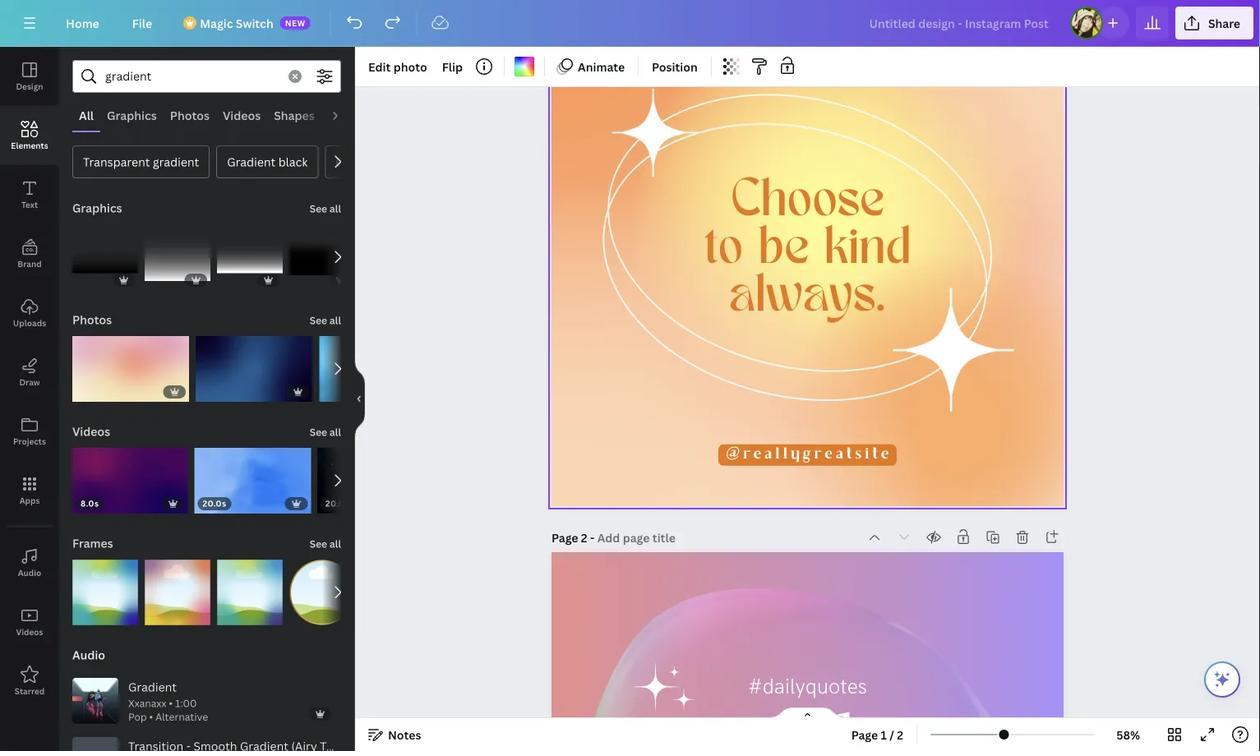 Task type: describe. For each thing, give the bounding box(es) containing it.
starred button
[[0, 652, 59, 711]]

black gradient image
[[289, 224, 355, 290]]

position button
[[645, 53, 704, 80]]

be
[[758, 225, 809, 276]]

8.0s
[[81, 498, 99, 509]]

see for frames
[[310, 537, 327, 551]]

Page title text field
[[597, 530, 677, 546]]

brand
[[17, 258, 42, 269]]

1 vertical spatial audio button
[[0, 534, 59, 593]]

-
[[590, 530, 595, 546]]

all
[[79, 107, 94, 123]]

apps button
[[0, 461, 59, 520]]

projects button
[[0, 402, 59, 461]]

gradient circle button
[[325, 146, 428, 178]]

edit
[[368, 59, 391, 74]]

1:00
[[175, 697, 197, 710]]

all for frames
[[330, 537, 341, 551]]

see for photos
[[310, 314, 327, 327]]

switch
[[236, 15, 273, 31]]

circle
[[387, 154, 418, 170]]

uploads button
[[0, 284, 59, 343]]

blue green gradient transparent frame image
[[72, 560, 138, 626]]

#dailyquotes
[[748, 675, 867, 701]]

gradient blue background image
[[196, 336, 313, 402]]

0 horizontal spatial 20.0s group
[[194, 438, 311, 514]]

main menu bar
[[0, 0, 1260, 47]]

transparent gradient
[[83, 154, 199, 170]]

gradient circle
[[336, 154, 418, 170]]

notes
[[388, 727, 421, 743]]

1 20.0s from the left
[[203, 498, 227, 509]]

all for videos
[[330, 425, 341, 439]]

pink gradient background image
[[72, 336, 189, 402]]

0 vertical spatial audio button
[[321, 99, 367, 131]]

file button
[[119, 7, 165, 39]]

pop
[[128, 710, 147, 724]]

page 1 / 2
[[851, 727, 904, 743]]

0 vertical spatial graphics button
[[100, 99, 163, 131]]

1
[[881, 727, 887, 743]]

@reallygreatsite
[[726, 448, 892, 463]]

shapes button
[[267, 99, 321, 131]]

gradient black button
[[216, 146, 318, 178]]

choose to be kind always.
[[705, 177, 911, 324]]

2 vertical spatial videos button
[[0, 593, 59, 652]]

magic
[[200, 15, 233, 31]]

share button
[[1175, 7, 1254, 39]]

starred
[[15, 686, 45, 697]]

0 horizontal spatial photos button
[[71, 303, 114, 336]]

gradient for gradient black
[[227, 154, 276, 170]]

side panel tab list
[[0, 47, 59, 711]]

flip button
[[435, 53, 469, 80]]

see all for videos
[[310, 425, 341, 439]]

draw button
[[0, 343, 59, 402]]

apps
[[19, 495, 40, 506]]

canva assistant image
[[1213, 670, 1232, 690]]

text button
[[0, 165, 59, 224]]

1 vertical spatial photos
[[72, 312, 112, 328]]

see for videos
[[310, 425, 327, 439]]

58% button
[[1102, 722, 1155, 748]]

kind
[[824, 225, 911, 276]]

0 horizontal spatial 2
[[581, 530, 587, 546]]

audio inside side panel 'tab list'
[[18, 567, 41, 578]]

magic switch
[[200, 15, 273, 31]]

0 horizontal spatial •
[[149, 710, 153, 724]]

edit photo
[[368, 59, 427, 74]]

page for page 1 / 2
[[851, 727, 878, 743]]

transparent white gradient image
[[217, 224, 283, 290]]

1 horizontal spatial •
[[169, 697, 173, 710]]

gradient
[[153, 154, 199, 170]]

see for graphics
[[310, 202, 327, 215]]

hide image
[[354, 360, 365, 439]]

see all button for photos
[[308, 303, 343, 336]]

home link
[[53, 7, 112, 39]]

see all for frames
[[310, 537, 341, 551]]

no color image
[[515, 57, 534, 76]]

black
[[278, 154, 308, 170]]

all for photos
[[330, 314, 341, 327]]

58%
[[1116, 727, 1140, 743]]



Task type: locate. For each thing, give the bounding box(es) containing it.
animate
[[578, 59, 625, 74]]

draw
[[19, 377, 40, 388]]

Search elements search field
[[105, 61, 279, 92]]

20.0s group
[[194, 438, 311, 514], [317, 448, 434, 514]]

0 vertical spatial page
[[552, 530, 578, 546]]

audio button right shapes
[[321, 99, 367, 131]]

videos button left shapes
[[216, 99, 267, 131]]

0 horizontal spatial photos
[[72, 312, 112, 328]]

photos down search elements search box
[[170, 107, 210, 123]]

all left hide "image"
[[330, 425, 341, 439]]

20.0s
[[203, 498, 227, 509], [326, 498, 350, 509]]

design
[[16, 81, 43, 92]]

1 horizontal spatial photos button
[[163, 99, 216, 131]]

see left hide "image"
[[310, 425, 327, 439]]

gradient
[[227, 154, 276, 170], [336, 154, 384, 170], [128, 679, 177, 695]]

4 see all button from the top
[[308, 527, 343, 560]]

0 vertical spatial 2
[[581, 530, 587, 546]]

group
[[72, 215, 138, 290], [145, 224, 210, 290], [217, 224, 283, 290], [289, 224, 355, 290], [72, 326, 189, 402], [196, 326, 313, 402], [319, 336, 418, 402], [72, 550, 138, 626], [145, 550, 210, 626], [217, 550, 283, 626], [289, 560, 355, 626]]

1 see all button from the top
[[308, 192, 343, 224]]

see all
[[310, 202, 341, 215], [310, 314, 341, 327], [310, 425, 341, 439], [310, 537, 341, 551]]

gradient black
[[227, 154, 308, 170]]

videos left shapes
[[223, 107, 261, 123]]

1 vertical spatial videos button
[[71, 415, 112, 448]]

• right pop
[[149, 710, 153, 724]]

aesthetic geometric minimalist line image
[[601, 89, 1014, 412]]

videos button up "starred"
[[0, 593, 59, 652]]

2
[[581, 530, 587, 546], [897, 727, 904, 743]]

gradient inside gradient circle "button"
[[336, 154, 384, 170]]

2 right the '/'
[[897, 727, 904, 743]]

transparent
[[83, 154, 150, 170]]

2 horizontal spatial videos
[[223, 107, 261, 123]]

all up gradient gold round frame image
[[330, 537, 341, 551]]

page left 1 at the right bottom of page
[[851, 727, 878, 743]]

2 inside button
[[897, 727, 904, 743]]

0 vertical spatial •
[[169, 697, 173, 710]]

all
[[330, 202, 341, 215], [330, 314, 341, 327], [330, 425, 341, 439], [330, 537, 341, 551]]

3 see all from the top
[[310, 425, 341, 439]]

see all button for videos
[[308, 415, 343, 448]]

file
[[132, 15, 152, 31]]

see all up black gradient image
[[310, 202, 341, 215]]

2 20.0s from the left
[[326, 498, 350, 509]]

1 vertical spatial audio
[[18, 567, 41, 578]]

home
[[66, 15, 99, 31]]

0 vertical spatial videos
[[223, 107, 261, 123]]

photos
[[170, 107, 210, 123], [72, 312, 112, 328]]

all button
[[72, 99, 100, 131]]

0 horizontal spatial audio
[[18, 567, 41, 578]]

animate button
[[552, 53, 631, 80]]

4 all from the top
[[330, 537, 341, 551]]

photos button right uploads
[[71, 303, 114, 336]]

page
[[552, 530, 578, 546], [851, 727, 878, 743]]

2 horizontal spatial videos button
[[216, 99, 267, 131]]

alternative
[[155, 710, 208, 724]]

see down black gradient image
[[310, 314, 327, 327]]

graphics button right 'all'
[[100, 99, 163, 131]]

elements
[[11, 140, 48, 151]]

1 vertical spatial photos button
[[71, 303, 114, 336]]

new
[[285, 17, 306, 28]]

see all for graphics
[[310, 202, 341, 215]]

edit photo button
[[362, 53, 434, 80]]

1 horizontal spatial page
[[851, 727, 878, 743]]

see all up gradient gold round frame image
[[310, 537, 341, 551]]

see all button for graphics
[[308, 192, 343, 224]]

page left -
[[552, 530, 578, 546]]

all for graphics
[[330, 202, 341, 215]]

2 left -
[[581, 530, 587, 546]]

frames button
[[71, 527, 115, 560]]

videos
[[223, 107, 261, 123], [72, 424, 110, 439], [16, 626, 43, 638]]

•
[[169, 697, 173, 710], [149, 710, 153, 724]]

toggle play audio track preview image
[[72, 737, 118, 751]]

3 all from the top
[[330, 425, 341, 439]]

blue green gradient overlay frame image
[[217, 560, 283, 626]]

pop, alternative, 60 seconds element
[[128, 697, 208, 724]]

transparent gradient vignette image
[[72, 224, 138, 290]]

1 vertical spatial graphics button
[[71, 192, 124, 224]]

2 see all button from the top
[[308, 303, 343, 336]]

text
[[21, 199, 38, 210]]

audio button
[[321, 99, 367, 131], [0, 534, 59, 593]]

0 horizontal spatial audio button
[[0, 534, 59, 593]]

1 vertical spatial page
[[851, 727, 878, 743]]

see all button for frames
[[308, 527, 343, 560]]

see
[[310, 202, 327, 215], [310, 314, 327, 327], [310, 425, 327, 439], [310, 537, 327, 551]]

0 vertical spatial graphics
[[107, 107, 157, 123]]

always.
[[730, 273, 886, 324]]

gradient gold round frame image
[[289, 560, 355, 626]]

position
[[652, 59, 698, 74]]

videos right projects "button"
[[72, 424, 110, 439]]

see all for photos
[[310, 314, 341, 327]]

0 vertical spatial audio
[[328, 107, 361, 123]]

audio button down the apps
[[0, 534, 59, 593]]

3 see all button from the top
[[308, 415, 343, 448]]

1 horizontal spatial audio button
[[321, 99, 367, 131]]

1 horizontal spatial videos button
[[71, 415, 112, 448]]

0 vertical spatial photos
[[170, 107, 210, 123]]

see all button
[[308, 192, 343, 224], [308, 303, 343, 336], [308, 415, 343, 448], [308, 527, 343, 560]]

2 horizontal spatial audio
[[328, 107, 361, 123]]

graphics down transparent
[[72, 200, 122, 216]]

videos inside side panel 'tab list'
[[16, 626, 43, 638]]

photos button
[[163, 99, 216, 131], [71, 303, 114, 336]]

1 vertical spatial 2
[[897, 727, 904, 743]]

photos button down search elements search box
[[163, 99, 216, 131]]

0 horizontal spatial page
[[552, 530, 578, 546]]

1 horizontal spatial 2
[[897, 727, 904, 743]]

all up black gradient image
[[330, 202, 341, 215]]

audio down the apps
[[18, 567, 41, 578]]

2 see from the top
[[310, 314, 327, 327]]

2 see all from the top
[[310, 314, 341, 327]]

flip
[[442, 59, 463, 74]]

1 vertical spatial videos
[[72, 424, 110, 439]]

1 vertical spatial •
[[149, 710, 153, 724]]

1 horizontal spatial videos
[[72, 424, 110, 439]]

photos right uploads
[[72, 312, 112, 328]]

0 vertical spatial photos button
[[163, 99, 216, 131]]

brand button
[[0, 224, 59, 284]]

notes button
[[362, 722, 428, 748]]

2 horizontal spatial gradient
[[336, 154, 384, 170]]

gradient up xxanaxx
[[128, 679, 177, 695]]

frames
[[72, 536, 113, 551]]

0 horizontal spatial gradient
[[128, 679, 177, 695]]

shapes
[[274, 107, 315, 123]]

/
[[890, 727, 894, 743]]

gradient inside gradient black button
[[227, 154, 276, 170]]

transparent gradient button
[[72, 146, 210, 178]]

blue gradient background image
[[319, 336, 418, 402]]

graphics right 'all'
[[107, 107, 157, 123]]

• left the 1:00
[[169, 697, 173, 710]]

Design title text field
[[856, 7, 1064, 39]]

page inside page 1 / 2 button
[[851, 727, 878, 743]]

audio
[[328, 107, 361, 123], [18, 567, 41, 578], [72, 647, 105, 663]]

xxanaxx
[[128, 697, 166, 710]]

design button
[[0, 47, 59, 106]]

projects
[[13, 436, 46, 447]]

1 all from the top
[[330, 202, 341, 215]]

4 see from the top
[[310, 537, 327, 551]]

gradient left black
[[227, 154, 276, 170]]

videos up starred button
[[16, 626, 43, 638]]

graphics
[[107, 107, 157, 123], [72, 200, 122, 216]]

2 vertical spatial videos
[[16, 626, 43, 638]]

1 horizontal spatial audio
[[72, 647, 105, 663]]

share
[[1208, 15, 1241, 31]]

xxanaxx • 1:00 pop • alternative
[[128, 697, 208, 724]]

elements button
[[0, 106, 59, 165]]

page for page 2 -
[[552, 530, 578, 546]]

1 see all from the top
[[310, 202, 341, 215]]

0 horizontal spatial videos
[[16, 626, 43, 638]]

1 horizontal spatial photos
[[170, 107, 210, 123]]

to
[[705, 225, 743, 276]]

gradient that fades to transparency white image
[[145, 224, 210, 290]]

audio right shapes button
[[328, 107, 361, 123]]

1 vertical spatial graphics
[[72, 200, 122, 216]]

graphics button down transparent
[[71, 192, 124, 224]]

0 horizontal spatial 20.0s
[[203, 498, 227, 509]]

photo
[[394, 59, 427, 74]]

videos button
[[216, 99, 267, 131], [71, 415, 112, 448], [0, 593, 59, 652]]

1 horizontal spatial gradient
[[227, 154, 276, 170]]

0 vertical spatial videos button
[[216, 99, 267, 131]]

1 horizontal spatial 20.0s group
[[317, 448, 434, 514]]

see up black gradient image
[[310, 202, 327, 215]]

all up blue gradient background image
[[330, 314, 341, 327]]

show pages image
[[768, 707, 847, 720]]

page 1 / 2 button
[[845, 722, 910, 748]]

see all left hide "image"
[[310, 425, 341, 439]]

page 2 -
[[552, 530, 597, 546]]

pink orange gradient overlay frame image
[[145, 560, 210, 626]]

choose
[[731, 177, 884, 228]]

3 see from the top
[[310, 425, 327, 439]]

1 horizontal spatial 20.0s
[[326, 498, 350, 509]]

graphics button
[[100, 99, 163, 131], [71, 192, 124, 224]]

see all down black gradient image
[[310, 314, 341, 327]]

4 see all from the top
[[310, 537, 341, 551]]

8.0s group
[[72, 438, 188, 514]]

2 all from the top
[[330, 314, 341, 327]]

see up gradient gold round frame image
[[310, 537, 327, 551]]

0 horizontal spatial videos button
[[0, 593, 59, 652]]

uploads
[[13, 317, 46, 328]]

audio down blue green gradient transparent frame image on the left
[[72, 647, 105, 663]]

gradient for gradient circle
[[336, 154, 384, 170]]

videos button right projects "button"
[[71, 415, 112, 448]]

2 vertical spatial audio
[[72, 647, 105, 663]]

gradient left circle
[[336, 154, 384, 170]]

1 see from the top
[[310, 202, 327, 215]]



Task type: vqa. For each thing, say whether or not it's contained in the screenshot.
topmost you
no



